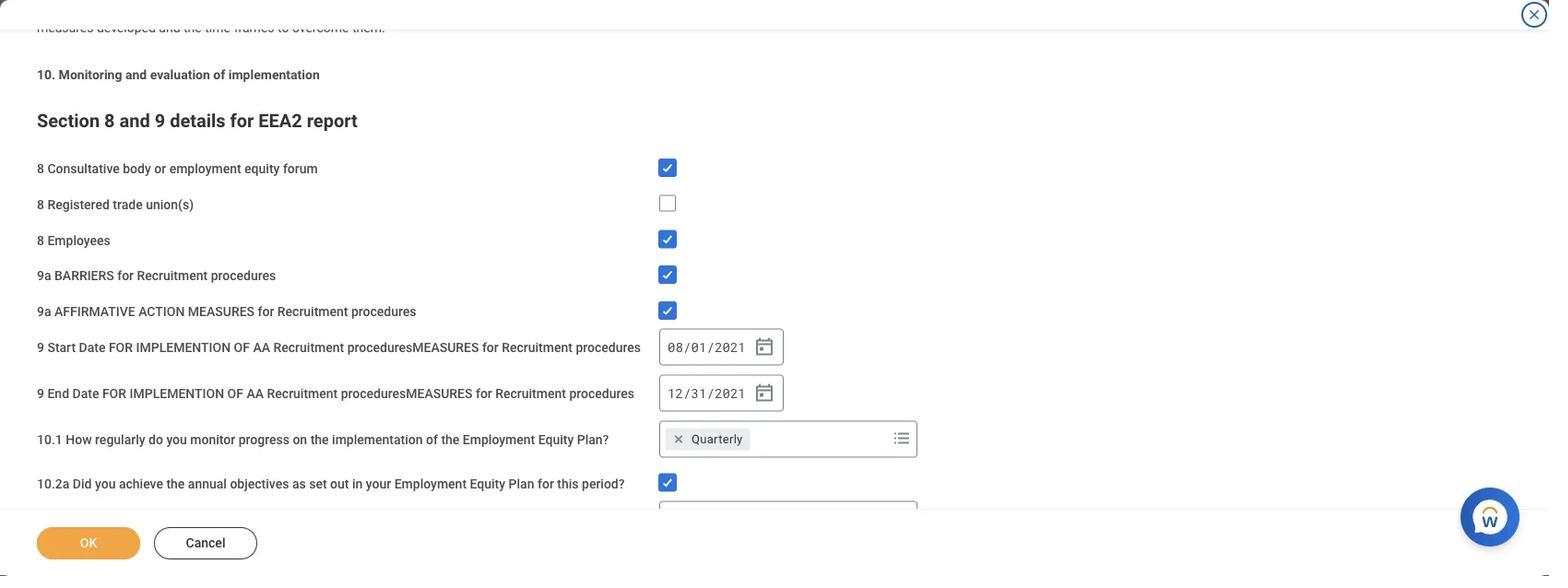 Task type: locate. For each thing, give the bounding box(es) containing it.
procedures
[[211, 269, 276, 284], [351, 304, 417, 319], [576, 340, 641, 355], [570, 386, 635, 401]]

9a for 9a barriers for recruitment procedures
[[37, 269, 51, 284]]

set
[[309, 477, 327, 492]]

calendar image
[[754, 336, 776, 358], [754, 382, 776, 405]]

eea2
[[259, 110, 302, 131]]

employment right your
[[395, 477, 467, 492]]

ok
[[80, 536, 97, 551]]

of
[[234, 340, 250, 355], [227, 386, 243, 401]]

1 vertical spatial 2021
[[715, 385, 746, 402]]

calendar image right 12 / 31 / 2021
[[754, 382, 776, 405]]

on
[[293, 432, 307, 447]]

for
[[230, 110, 254, 131], [117, 269, 134, 284], [258, 304, 274, 319], [482, 340, 499, 355], [476, 386, 492, 401], [538, 477, 554, 492]]

equity left plan?
[[538, 432, 574, 447]]

aa for 12
[[247, 386, 264, 401]]

1 calendar image from the top
[[754, 336, 776, 358]]

0 vertical spatial check small image
[[657, 157, 679, 179]]

objectives
[[230, 477, 289, 492]]

and for monitoring
[[125, 67, 147, 83]]

proceduresmeasures
[[347, 340, 479, 355], [341, 386, 473, 401]]

calendar image right 08 / 01 / 2021
[[754, 336, 776, 358]]

0 vertical spatial of
[[234, 340, 250, 355]]

2 vertical spatial check small image
[[657, 472, 679, 494]]

2021
[[715, 339, 746, 356], [715, 385, 746, 402]]

proceduresmeasures for 08
[[347, 340, 479, 355]]

9 for 12 / 31 / 2021
[[37, 386, 44, 401]]

1 vertical spatial check small image
[[657, 264, 679, 286]]

barriers
[[54, 269, 114, 284]]

9a up "start" on the left bottom of the page
[[37, 304, 51, 319]]

registered
[[47, 197, 110, 212]]

/ right 08
[[684, 339, 691, 356]]

and inside 'group'
[[119, 110, 150, 131]]

body
[[123, 161, 151, 176]]

1 horizontal spatial you
[[166, 432, 187, 447]]

2021 for 12 / 31 / 2021
[[715, 385, 746, 402]]

section
[[37, 110, 100, 131]]

0 vertical spatial 2021
[[715, 339, 746, 356]]

this
[[557, 477, 579, 492]]

monitoring
[[59, 67, 122, 83]]

8 for consultative
[[37, 161, 44, 176]]

your
[[366, 477, 391, 492]]

implemention down the action
[[136, 340, 231, 355]]

0 vertical spatial employment
[[463, 432, 535, 447]]

10. monitoring and evaluation of implementation
[[37, 67, 323, 83]]

8
[[104, 110, 115, 131], [37, 161, 44, 176], [37, 197, 44, 212], [37, 233, 44, 248]]

start
[[47, 340, 76, 355]]

of up monitor
[[227, 386, 243, 401]]

1 vertical spatial check small image
[[657, 300, 679, 322]]

equity left plan
[[470, 477, 506, 492]]

1 vertical spatial implementation
[[332, 432, 423, 447]]

implementation up your
[[332, 432, 423, 447]]

and left evaluation
[[125, 67, 147, 83]]

section 8 and 9 details for eea2 report group
[[37, 106, 1513, 538]]

0 vertical spatial and
[[159, 20, 180, 36]]

you right did
[[95, 477, 116, 492]]

2021 right 01
[[715, 339, 746, 356]]

aa
[[253, 340, 270, 355], [247, 386, 264, 401]]

1 2021 from the top
[[715, 339, 746, 356]]

0 vertical spatial aa
[[253, 340, 270, 355]]

achieve
[[119, 477, 163, 492]]

0 vertical spatial date
[[79, 340, 106, 355]]

0 horizontal spatial of
[[213, 67, 225, 83]]

2 check small image from the top
[[657, 300, 679, 322]]

1 9a from the top
[[37, 269, 51, 284]]

9a left barriers
[[37, 269, 51, 284]]

2 check small image from the top
[[657, 264, 679, 286]]

check small image
[[657, 228, 679, 250], [657, 264, 679, 286], [657, 472, 679, 494]]

you
[[166, 432, 187, 447], [95, 477, 116, 492]]

proceduresmeasures up 9 end date for implemention of aa recruitment proceduresmeasures for recruitment procedures
[[347, 340, 479, 355]]

1 check small image from the top
[[657, 157, 679, 179]]

implemention for 08
[[136, 340, 231, 355]]

check small image for procedures
[[657, 264, 679, 286]]

1 horizontal spatial implementation
[[332, 432, 423, 447]]

procedures up 9a affirmative action measures for recruitment procedures
[[211, 269, 276, 284]]

0 vertical spatial 9
[[155, 110, 165, 131]]

date
[[79, 340, 106, 355], [72, 386, 99, 401]]

2021 inside 08 / 01 / 2021
[[715, 339, 746, 356]]

3 check small image from the top
[[657, 472, 679, 494]]

check small image
[[657, 157, 679, 179], [657, 300, 679, 322]]

calendar image for 12 / 31 / 2021
[[754, 382, 776, 405]]

1 vertical spatial for
[[102, 386, 126, 401]]

equity
[[245, 161, 280, 176]]

forum
[[283, 161, 318, 176]]

check small image for the
[[657, 472, 679, 494]]

10.2a did you achieve the annual objectives as set out in your employment equity plan for this period?
[[37, 477, 625, 492]]

1 vertical spatial 9a
[[37, 304, 51, 319]]

1 vertical spatial aa
[[247, 386, 264, 401]]

2 9a from the top
[[37, 304, 51, 319]]

9 for 08 / 01 / 2021
[[37, 340, 44, 355]]

close edit additional data image
[[1528, 7, 1542, 22]]

recruitment
[[137, 269, 208, 284], [278, 304, 348, 319], [274, 340, 344, 355], [502, 340, 573, 355], [267, 386, 338, 401], [496, 386, 566, 401]]

1 vertical spatial of
[[227, 386, 243, 401]]

of
[[213, 67, 225, 83], [426, 432, 438, 447]]

8 left registered
[[37, 197, 44, 212]]

0 horizontal spatial implementation
[[229, 67, 320, 83]]

employees
[[47, 233, 111, 248]]

2 vertical spatial 9
[[37, 386, 44, 401]]

aa down 9a affirmative action measures for recruitment procedures
[[253, 340, 270, 355]]

employment
[[463, 432, 535, 447], [395, 477, 467, 492]]

implemention
[[136, 340, 231, 355], [130, 386, 224, 401]]

2021 inside 12 / 31 / 2021
[[715, 385, 746, 402]]

2 calendar image from the top
[[754, 382, 776, 405]]

evaluation
[[150, 67, 210, 83]]

implementation
[[229, 67, 320, 83], [332, 432, 423, 447]]

0 vertical spatial implemention
[[136, 340, 231, 355]]

aa up progress
[[247, 386, 264, 401]]

and up body
[[119, 110, 150, 131]]

x small image
[[670, 430, 688, 449]]

0 horizontal spatial equity
[[470, 477, 506, 492]]

8 employees
[[37, 233, 111, 248]]

and right the developed
[[159, 20, 180, 36]]

10.2a
[[37, 477, 70, 492]]

10.
[[37, 67, 55, 83]]

1 vertical spatial calendar image
[[754, 382, 776, 405]]

1 vertical spatial employment
[[395, 477, 467, 492]]

for for 12
[[102, 386, 126, 401]]

for
[[109, 340, 133, 355], [102, 386, 126, 401]]

1 vertical spatial implemention
[[130, 386, 224, 401]]

9 left details
[[155, 110, 165, 131]]

1 vertical spatial equity
[[470, 477, 506, 492]]

0 vertical spatial proceduresmeasures
[[347, 340, 479, 355]]

1 vertical spatial of
[[426, 432, 438, 447]]

9a
[[37, 269, 51, 284], [37, 304, 51, 319]]

2 2021 from the top
[[715, 385, 746, 402]]

8 left consultative
[[37, 161, 44, 176]]

0 vertical spatial you
[[166, 432, 187, 447]]

0 horizontal spatial you
[[95, 477, 116, 492]]

9 end date for implemention of aa recruitment proceduresmeasures for recruitment procedures
[[37, 386, 635, 401]]

and for developed
[[159, 20, 180, 36]]

10.1
[[37, 432, 63, 447]]

1 vertical spatial proceduresmeasures
[[341, 386, 473, 401]]

of for 08
[[234, 340, 250, 355]]

for down the affirmative
[[109, 340, 133, 355]]

or
[[154, 161, 166, 176]]

employment for your
[[395, 477, 467, 492]]

8 left employees
[[37, 233, 44, 248]]

1 horizontal spatial equity
[[538, 432, 574, 447]]

9 left end
[[37, 386, 44, 401]]

9
[[155, 110, 165, 131], [37, 340, 44, 355], [37, 386, 44, 401]]

date right end
[[72, 386, 99, 401]]

calendar image inside 9 end date for implemention of aa recruitment proceduresmeasures for recruitment procedures group
[[754, 382, 776, 405]]

cancel
[[186, 536, 226, 551]]

monitor
[[190, 432, 235, 447]]

1 vertical spatial and
[[125, 67, 147, 83]]

0 vertical spatial 9a
[[37, 269, 51, 284]]

9a affirmative action measures for recruitment procedures
[[37, 304, 417, 319]]

0 vertical spatial check small image
[[657, 228, 679, 250]]

of inside "section 8 and 9 details for eea2 report" 'group'
[[426, 432, 438, 447]]

2 vertical spatial and
[[119, 110, 150, 131]]

calendar image inside 9 start date for implemention of aa recruitment proceduresmeasures for recruitment procedures group
[[754, 336, 776, 358]]

1 vertical spatial date
[[72, 386, 99, 401]]

implementation up eea2
[[229, 67, 320, 83]]

1 vertical spatial 9
[[37, 340, 44, 355]]

1 vertical spatial you
[[95, 477, 116, 492]]

employment up plan
[[463, 432, 535, 447]]

date for 08
[[79, 340, 106, 355]]

2021 right the 31
[[715, 385, 746, 402]]

/
[[684, 339, 691, 356], [707, 339, 715, 356], [684, 385, 691, 402], [707, 385, 715, 402]]

9 start date for implemention of aa recruitment proceduresmeasures for recruitment procedures group
[[660, 329, 784, 366]]

overcome
[[292, 20, 349, 36]]

you right do
[[166, 432, 187, 447]]

developed
[[97, 20, 156, 36]]

the
[[184, 20, 202, 36], [311, 432, 329, 447], [441, 432, 460, 447], [166, 477, 185, 492]]

affirmative
[[54, 304, 135, 319]]

8 registered trade union(s)
[[37, 197, 194, 212]]

0 vertical spatial equity
[[538, 432, 574, 447]]

for up regularly
[[102, 386, 126, 401]]

equity
[[538, 432, 574, 447], [470, 477, 506, 492]]

1 horizontal spatial of
[[426, 432, 438, 447]]

and
[[159, 20, 180, 36], [125, 67, 147, 83], [119, 110, 150, 131]]

period?
[[582, 477, 625, 492]]

of down 9a affirmative action measures for recruitment procedures
[[234, 340, 250, 355]]

0 vertical spatial of
[[213, 67, 225, 83]]

trade
[[113, 197, 143, 212]]

9 left "start" on the left bottom of the page
[[37, 340, 44, 355]]

0 vertical spatial for
[[109, 340, 133, 355]]

0 vertical spatial calendar image
[[754, 336, 776, 358]]

date right "start" on the left bottom of the page
[[79, 340, 106, 355]]

ok button
[[37, 528, 140, 560]]

proceduresmeasures down 9 start date for implemention of aa recruitment proceduresmeasures for recruitment procedures
[[341, 386, 473, 401]]

implemention up do
[[130, 386, 224, 401]]

08 / 01 / 2021
[[668, 339, 746, 356]]



Task type: describe. For each thing, give the bounding box(es) containing it.
prompts image
[[891, 428, 913, 450]]

1 check small image from the top
[[657, 228, 679, 250]]

do
[[149, 432, 163, 447]]

date for 12
[[72, 386, 99, 401]]

/ right 12
[[684, 385, 691, 402]]

9a barriers for recruitment procedures
[[37, 269, 276, 284]]

9 start date for implemention of aa recruitment proceduresmeasures for recruitment procedures
[[37, 340, 641, 355]]

to
[[278, 20, 289, 36]]

consultative
[[47, 161, 120, 176]]

how
[[66, 432, 92, 447]]

equity for plan?
[[538, 432, 574, 447]]

report
[[307, 110, 358, 131]]

implementation inside "section 8 and 9 details for eea2 report" 'group'
[[332, 432, 423, 447]]

8 for employees
[[37, 233, 44, 248]]

workday assistant region
[[1461, 481, 1528, 547]]

2021 for 08 / 01 / 2021
[[715, 339, 746, 356]]

aa for 08
[[253, 340, 270, 355]]

out
[[330, 477, 349, 492]]

of for 12
[[227, 386, 243, 401]]

quarterly
[[692, 433, 743, 447]]

08
[[668, 339, 683, 356]]

plan
[[509, 477, 535, 492]]

and for 8
[[119, 110, 150, 131]]

frames
[[234, 20, 274, 36]]

union(s)
[[146, 197, 194, 212]]

check small image for 9a affirmative action measures for recruitment procedures
[[657, 300, 679, 322]]

31
[[691, 385, 707, 402]]

as
[[292, 477, 306, 492]]

proceduresmeasures for 12
[[341, 386, 473, 401]]

procedures left 08
[[576, 340, 641, 355]]

10.1 how regularly do you monitor progress on the implementation of the employment equity plan?
[[37, 432, 609, 447]]

section 8 and 9 details for eea2 report dialog
[[0, 0, 1550, 577]]

measures
[[37, 20, 94, 36]]

employment
[[169, 161, 241, 176]]

procedures up plan?
[[570, 386, 635, 401]]

employment for the
[[463, 432, 535, 447]]

them.
[[352, 20, 385, 36]]

equity for plan
[[470, 477, 506, 492]]

progress
[[239, 432, 290, 447]]

calendar image for 08 / 01 / 2021
[[754, 336, 776, 358]]

action
[[139, 304, 185, 319]]

quarterly element
[[692, 431, 743, 448]]

9a for 9a affirmative action measures for recruitment procedures
[[37, 304, 51, 319]]

annual
[[188, 477, 227, 492]]

0 vertical spatial implementation
[[229, 67, 320, 83]]

8 for registered
[[37, 197, 44, 212]]

in
[[352, 477, 363, 492]]

12
[[668, 385, 683, 402]]

section 8 and 9 details for eea2 report
[[37, 110, 358, 131]]

12 / 31 / 2021
[[668, 385, 746, 402]]

implemention for 12
[[130, 386, 224, 401]]

regularly
[[95, 432, 145, 447]]

measures
[[188, 304, 255, 319]]

9 end date for implemention of aa recruitment proceduresmeasures for recruitment procedures group
[[660, 375, 784, 412]]

8 consultative body or employment equity forum
[[37, 161, 318, 176]]

8 right section
[[104, 110, 115, 131]]

check small image for 8 consultative body or employment equity forum
[[657, 157, 679, 179]]

cancel button
[[154, 528, 257, 560]]

/ right the 31
[[707, 385, 715, 402]]

measures developed and the time-frames to overcome them.
[[37, 20, 388, 36]]

01
[[691, 339, 707, 356]]

end
[[47, 386, 69, 401]]

for for 08
[[109, 340, 133, 355]]

time-
[[205, 20, 234, 36]]

quarterly, press delete to clear value. option
[[666, 429, 751, 451]]

procedures up 9 start date for implemention of aa recruitment proceduresmeasures for recruitment procedures
[[351, 304, 417, 319]]

section 8 and 9 details for eea2 report button
[[37, 110, 358, 131]]

/ right 01
[[707, 339, 715, 356]]

plan?
[[577, 432, 609, 447]]

details
[[170, 110, 226, 131]]

did
[[73, 477, 92, 492]]



Task type: vqa. For each thing, say whether or not it's contained in the screenshot.
Sales
no



